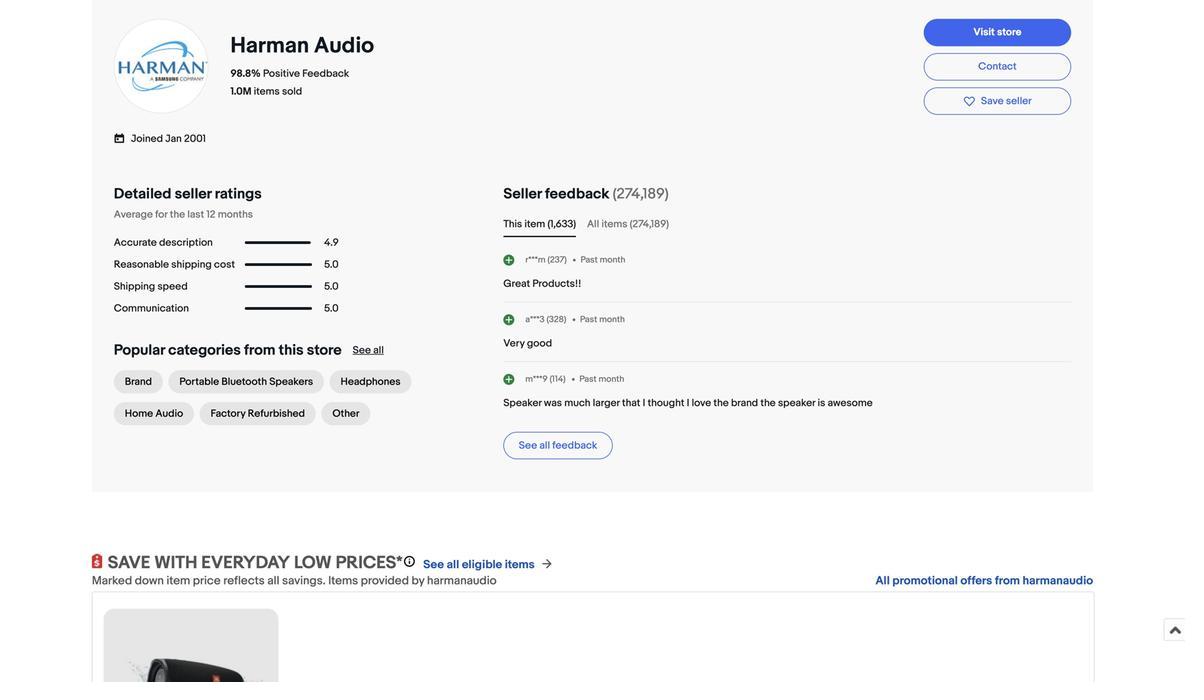 Task type: describe. For each thing, give the bounding box(es) containing it.
0 horizontal spatial item
[[166, 574, 190, 588]]

home
[[125, 408, 153, 420]]

awesome
[[828, 397, 873, 409]]

brand link
[[114, 370, 163, 394]]

portable bluetooth speakers link
[[168, 370, 324, 394]]

factory
[[211, 408, 245, 420]]

see for see all
[[353, 344, 371, 357]]

5.0 for shipping
[[324, 259, 339, 271]]

all promotional offers from harmanaudio link
[[875, 574, 1093, 588]]

eligible
[[462, 558, 502, 572]]

save seller
[[981, 95, 1032, 107]]

save
[[981, 95, 1004, 107]]

cost
[[214, 259, 235, 271]]

1.0m
[[230, 85, 251, 98]]

ratings
[[215, 185, 262, 203]]

thought
[[648, 397, 684, 409]]

months
[[218, 208, 253, 221]]

this item (1,633)
[[503, 218, 576, 230]]

past for good
[[580, 314, 597, 325]]

harman
[[230, 33, 309, 59]]

2001
[[184, 133, 206, 145]]

with
[[154, 553, 197, 574]]

home audio link
[[114, 402, 194, 426]]

shipping speed
[[114, 280, 188, 293]]

description
[[159, 237, 213, 249]]

m***9
[[525, 374, 548, 385]]

savings.
[[282, 574, 326, 588]]

price
[[193, 574, 221, 588]]

tab list containing this item (1,633)
[[503, 217, 1071, 232]]

sold
[[282, 85, 302, 98]]

positive
[[263, 68, 300, 80]]

2 harmanaudio from the left
[[1023, 574, 1093, 588]]

(274,189) for all items (274,189)
[[630, 218, 669, 230]]

save seller button
[[924, 87, 1071, 115]]

all right reflects
[[267, 574, 279, 588]]

a***3 (328)
[[525, 314, 566, 325]]

1 vertical spatial store
[[307, 342, 342, 359]]

speaker
[[778, 397, 815, 409]]

harman audio image
[[113, 18, 209, 114]]

joined
[[131, 133, 163, 145]]

that
[[622, 397, 640, 409]]

m***9 (114)
[[525, 374, 566, 385]]

3 5.0 from the top
[[324, 302, 339, 315]]

feedback inside see all feedback link
[[552, 440, 597, 452]]

promotional
[[892, 574, 958, 588]]

see all link
[[353, 344, 384, 357]]

larger
[[593, 397, 620, 409]]

see all feedback link
[[503, 432, 613, 459]]

1 horizontal spatial the
[[713, 397, 729, 409]]

provided
[[361, 574, 409, 588]]

item inside tab list
[[524, 218, 545, 230]]

all for see all eligible items
[[447, 558, 459, 572]]

1 horizontal spatial from
[[995, 574, 1020, 588]]

r***m
[[525, 255, 546, 265]]

detailed
[[114, 185, 171, 203]]

save
[[108, 553, 150, 574]]

was
[[544, 397, 562, 409]]

all for all items (274,189)
[[587, 218, 599, 230]]

items inside 98.8% positive feedback 1.0m items sold
[[254, 85, 280, 98]]

audio for harman audio
[[314, 33, 374, 59]]

is
[[818, 397, 825, 409]]

shipping
[[114, 280, 155, 293]]

other
[[332, 408, 359, 420]]

2 i from the left
[[687, 397, 689, 409]]

month for was
[[599, 374, 624, 385]]

see all
[[353, 344, 384, 357]]

reasonable shipping cost
[[114, 259, 235, 271]]

feedback
[[302, 68, 349, 80]]

marked down item price reflects all savings. items provided by harmanaudio
[[92, 574, 497, 588]]

past for products!!
[[580, 255, 598, 265]]

portable bluetooth speakers
[[179, 376, 313, 388]]

brand
[[731, 397, 758, 409]]

prices*
[[336, 553, 403, 574]]

this
[[503, 218, 522, 230]]

speakers
[[269, 376, 313, 388]]

jan
[[165, 133, 182, 145]]

98.8%
[[230, 68, 261, 80]]

last
[[187, 208, 204, 221]]

items
[[328, 574, 358, 588]]

headphones
[[341, 376, 401, 388]]

portable
[[179, 376, 219, 388]]

shipping
[[171, 259, 212, 271]]

1 harmanaudio from the left
[[427, 574, 497, 588]]

detailed seller ratings
[[114, 185, 262, 203]]

headphones link
[[330, 370, 412, 394]]

joined jan 2001
[[131, 133, 206, 145]]

visit
[[973, 26, 995, 38]]

(237)
[[548, 255, 567, 265]]

reasonable
[[114, 259, 169, 271]]

text__icon wrapper image
[[114, 132, 131, 144]]

this
[[279, 342, 304, 359]]

good
[[527, 337, 552, 350]]

1 i from the left
[[643, 397, 645, 409]]

audio for home audio
[[155, 408, 183, 420]]

very
[[503, 337, 525, 350]]



Task type: vqa. For each thing, say whether or not it's contained in the screenshot.
tab list at the top of the page
yes



Task type: locate. For each thing, give the bounding box(es) containing it.
a***3
[[525, 314, 545, 325]]

offers
[[960, 574, 992, 588]]

0 horizontal spatial audio
[[155, 408, 183, 420]]

much
[[564, 397, 590, 409]]

1 horizontal spatial item
[[524, 218, 545, 230]]

save with everyday low prices*
[[108, 553, 403, 574]]

1 horizontal spatial all
[[875, 574, 890, 588]]

past up 'much'
[[579, 374, 597, 385]]

month down all items (274,189)
[[600, 255, 625, 265]]

all
[[587, 218, 599, 230], [875, 574, 890, 588]]

0 horizontal spatial i
[[643, 397, 645, 409]]

great
[[503, 278, 530, 290]]

the right brand
[[760, 397, 776, 409]]

all down seller feedback (274,189)
[[587, 218, 599, 230]]

all up the headphones
[[373, 344, 384, 357]]

0 vertical spatial month
[[600, 255, 625, 265]]

1 vertical spatial see
[[519, 440, 537, 452]]

0 horizontal spatial harmanaudio
[[427, 574, 497, 588]]

products!!
[[532, 278, 581, 290]]

reflects
[[223, 574, 265, 588]]

great products!!
[[503, 278, 581, 290]]

0 horizontal spatial all
[[587, 218, 599, 230]]

2 horizontal spatial items
[[601, 218, 627, 230]]

2 vertical spatial items
[[505, 558, 535, 572]]

harman audio
[[230, 33, 374, 59]]

i left love
[[687, 397, 689, 409]]

items right eligible at the left bottom
[[505, 558, 535, 572]]

month for products!!
[[600, 255, 625, 265]]

all for all promotional offers from harmanaudio
[[875, 574, 890, 588]]

past for was
[[579, 374, 597, 385]]

from right offers
[[995, 574, 1020, 588]]

1 vertical spatial 5.0
[[324, 280, 339, 293]]

item right this
[[524, 218, 545, 230]]

1 horizontal spatial store
[[997, 26, 1021, 38]]

i right that
[[643, 397, 645, 409]]

everyday
[[201, 553, 290, 574]]

other link
[[321, 402, 370, 426]]

1 horizontal spatial audio
[[314, 33, 374, 59]]

1 vertical spatial all
[[875, 574, 890, 588]]

the
[[170, 208, 185, 221], [713, 397, 729, 409], [760, 397, 776, 409]]

all left the promotional at bottom right
[[875, 574, 890, 588]]

1 horizontal spatial seller
[[1006, 95, 1032, 107]]

past month down all items (274,189)
[[580, 255, 625, 265]]

1 5.0 from the top
[[324, 259, 339, 271]]

love
[[692, 397, 711, 409]]

brand
[[125, 376, 152, 388]]

past month
[[580, 255, 625, 265], [580, 314, 625, 325], [579, 374, 624, 385]]

0 horizontal spatial see
[[353, 344, 371, 357]]

harman audio link
[[230, 33, 379, 59]]

2 5.0 from the top
[[324, 280, 339, 293]]

by
[[412, 574, 424, 588]]

see
[[353, 344, 371, 357], [519, 440, 537, 452], [423, 558, 444, 572]]

2 vertical spatial 5.0
[[324, 302, 339, 315]]

all left eligible at the left bottom
[[447, 558, 459, 572]]

1 vertical spatial item
[[166, 574, 190, 588]]

(328)
[[547, 314, 566, 325]]

harmanaudio
[[427, 574, 497, 588], [1023, 574, 1093, 588]]

see down speaker
[[519, 440, 537, 452]]

the right love
[[713, 397, 729, 409]]

past month right (328)
[[580, 314, 625, 325]]

1 horizontal spatial items
[[505, 558, 535, 572]]

items down seller feedback (274,189)
[[601, 218, 627, 230]]

seller inside button
[[1006, 95, 1032, 107]]

popular
[[114, 342, 165, 359]]

1 vertical spatial past
[[580, 314, 597, 325]]

0 horizontal spatial items
[[254, 85, 280, 98]]

4.9
[[324, 237, 339, 249]]

0 vertical spatial 5.0
[[324, 259, 339, 271]]

down
[[135, 574, 164, 588]]

past right (237)
[[580, 255, 598, 265]]

0 vertical spatial past month
[[580, 255, 625, 265]]

past month for good
[[580, 314, 625, 325]]

from left "this"
[[244, 342, 275, 359]]

bluetooth
[[221, 376, 267, 388]]

0 vertical spatial all
[[587, 218, 599, 230]]

past
[[580, 255, 598, 265], [580, 314, 597, 325], [579, 374, 597, 385]]

(274,189) inside tab list
[[630, 218, 669, 230]]

month for good
[[599, 314, 625, 325]]

item
[[524, 218, 545, 230], [166, 574, 190, 588]]

(274,189) for seller feedback (274,189)
[[613, 185, 669, 203]]

all promotional offers from harmanaudio
[[875, 574, 1093, 588]]

accurate
[[114, 237, 157, 249]]

12
[[206, 208, 216, 221]]

r***m (237)
[[525, 255, 567, 265]]

0 horizontal spatial the
[[170, 208, 185, 221]]

0 vertical spatial from
[[244, 342, 275, 359]]

store right "this"
[[307, 342, 342, 359]]

1 vertical spatial audio
[[155, 408, 183, 420]]

all for see all feedback
[[539, 440, 550, 452]]

(114)
[[550, 374, 566, 385]]

0 vertical spatial item
[[524, 218, 545, 230]]

2 vertical spatial past
[[579, 374, 597, 385]]

see for see all feedback
[[519, 440, 537, 452]]

visit store link
[[924, 19, 1071, 46]]

2 vertical spatial past month
[[579, 374, 624, 385]]

store right visit
[[997, 26, 1021, 38]]

factory refurbished link
[[200, 402, 316, 426]]

2 vertical spatial see
[[423, 558, 444, 572]]

1 horizontal spatial see
[[423, 558, 444, 572]]

audio right home
[[155, 408, 183, 420]]

tab list
[[503, 217, 1071, 232]]

0 vertical spatial audio
[[314, 33, 374, 59]]

all inside tab list
[[587, 218, 599, 230]]

1 vertical spatial (274,189)
[[630, 218, 669, 230]]

see all eligible items link
[[423, 558, 535, 572]]

2 horizontal spatial the
[[760, 397, 776, 409]]

0 vertical spatial seller
[[1006, 95, 1032, 107]]

seller for detailed
[[175, 185, 211, 203]]

seller up last
[[175, 185, 211, 203]]

2 vertical spatial month
[[599, 374, 624, 385]]

0 horizontal spatial from
[[244, 342, 275, 359]]

refurbished
[[248, 408, 305, 420]]

past month up the larger
[[579, 374, 624, 385]]

items inside tab list
[[601, 218, 627, 230]]

0 horizontal spatial seller
[[175, 185, 211, 203]]

1 vertical spatial from
[[995, 574, 1020, 588]]

see up by
[[423, 558, 444, 572]]

home audio
[[125, 408, 183, 420]]

1 vertical spatial month
[[599, 314, 625, 325]]

seller right save
[[1006, 95, 1032, 107]]

audio
[[314, 33, 374, 59], [155, 408, 183, 420]]

2 horizontal spatial see
[[519, 440, 537, 452]]

98.8% positive feedback 1.0m items sold
[[230, 68, 349, 98]]

i
[[643, 397, 645, 409], [687, 397, 689, 409]]

0 vertical spatial store
[[997, 26, 1021, 38]]

the right for
[[170, 208, 185, 221]]

marked
[[92, 574, 132, 588]]

1 vertical spatial items
[[601, 218, 627, 230]]

0 vertical spatial see
[[353, 344, 371, 357]]

0 vertical spatial (274,189)
[[613, 185, 669, 203]]

0 horizontal spatial store
[[307, 342, 342, 359]]

0 vertical spatial items
[[254, 85, 280, 98]]

average
[[114, 208, 153, 221]]

item left price
[[166, 574, 190, 588]]

1 vertical spatial past month
[[580, 314, 625, 325]]

0 vertical spatial past
[[580, 255, 598, 265]]

feedback down 'much'
[[552, 440, 597, 452]]

(274,189)
[[613, 185, 669, 203], [630, 218, 669, 230]]

from
[[244, 342, 275, 359], [995, 574, 1020, 588]]

categories
[[168, 342, 241, 359]]

contact
[[978, 60, 1017, 73]]

seller feedback (274,189)
[[503, 185, 669, 203]]

1 horizontal spatial harmanaudio
[[1023, 574, 1093, 588]]

average for the last 12 months
[[114, 208, 253, 221]]

month right (328)
[[599, 314, 625, 325]]

low
[[294, 553, 332, 574]]

1 horizontal spatial i
[[687, 397, 689, 409]]

feedback up the "(1,633)"
[[545, 185, 609, 203]]

seller
[[503, 185, 542, 203]]

contact link
[[924, 53, 1071, 81]]

1 vertical spatial feedback
[[552, 440, 597, 452]]

see for see all eligible items
[[423, 558, 444, 572]]

past month for products!!
[[580, 255, 625, 265]]

0 vertical spatial feedback
[[545, 185, 609, 203]]

audio up feedback
[[314, 33, 374, 59]]

1 vertical spatial seller
[[175, 185, 211, 203]]

popular categories from this store
[[114, 342, 342, 359]]

see up the headphones
[[353, 344, 371, 357]]

visit store
[[973, 26, 1021, 38]]

accurate description
[[114, 237, 213, 249]]

5.0
[[324, 259, 339, 271], [324, 280, 339, 293], [324, 302, 339, 315]]

seller for save
[[1006, 95, 1032, 107]]

month up the larger
[[599, 374, 624, 385]]

all down was
[[539, 440, 550, 452]]

all for see all
[[373, 344, 384, 357]]

items down positive
[[254, 85, 280, 98]]

past right (328)
[[580, 314, 597, 325]]

5.0 for speed
[[324, 280, 339, 293]]

see all feedback
[[519, 440, 597, 452]]

speed
[[157, 280, 188, 293]]

store
[[997, 26, 1021, 38], [307, 342, 342, 359]]

communication
[[114, 302, 189, 315]]

items
[[254, 85, 280, 98], [601, 218, 627, 230], [505, 558, 535, 572]]

past month for was
[[579, 374, 624, 385]]

speaker
[[503, 397, 542, 409]]



